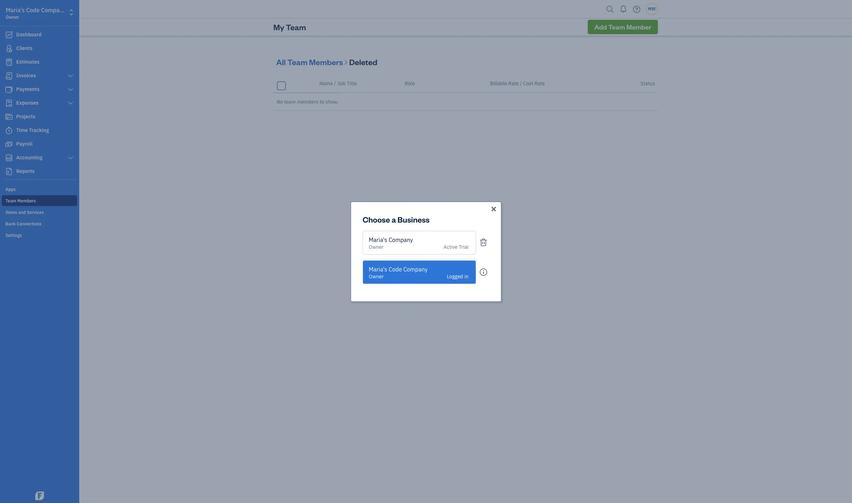 Task type: vqa. For each thing, say whether or not it's contained in the screenshot.
Maria's Code Company Owner's maria's
yes



Task type: locate. For each thing, give the bounding box(es) containing it.
maria's down choose
[[369, 236, 387, 244]]

choose
[[363, 214, 390, 225]]

1 vertical spatial owner
[[369, 244, 384, 250]]

3 chevron large down image from the top
[[67, 155, 74, 161]]

2 vertical spatial maria's
[[369, 266, 387, 273]]

chevron large down image
[[67, 73, 74, 79], [67, 87, 74, 93], [67, 155, 74, 161]]

company
[[41, 6, 66, 14], [389, 236, 413, 244], [403, 266, 428, 273]]

member
[[626, 23, 651, 31]]

maria's down 'maria's company' on the top left of page
[[369, 266, 387, 273]]

rate
[[508, 80, 519, 87], [534, 80, 545, 87]]

1 vertical spatial maria's
[[369, 236, 387, 244]]

2 / from the left
[[520, 80, 522, 87]]

code inside maria's code company owner
[[26, 6, 40, 14]]

code inside choose a business 'dialog'
[[389, 266, 402, 273]]

bank connections image
[[5, 221, 77, 227]]

0 horizontal spatial /
[[334, 80, 336, 87]]

rate right cost
[[534, 80, 545, 87]]

owner inside maria's code company owner
[[6, 14, 19, 20]]

chart image
[[5, 154, 13, 162]]

add team member button
[[588, 20, 658, 34]]

status
[[641, 80, 655, 87]]

name
[[319, 80, 333, 87]]

team right add at the right top
[[608, 23, 625, 31]]

team for my
[[286, 22, 306, 32]]

1 horizontal spatial code
[[389, 266, 402, 273]]

2 vertical spatial company
[[403, 266, 428, 273]]

team inside button
[[608, 23, 625, 31]]

1 vertical spatial code
[[389, 266, 402, 273]]

company for maria's code company
[[403, 266, 428, 273]]

0 vertical spatial owner
[[6, 14, 19, 20]]

team right my
[[286, 22, 306, 32]]

owner down maria's code company
[[369, 274, 384, 280]]

items and services image
[[5, 210, 77, 215]]

chevron large down image for chart icon
[[67, 155, 74, 161]]

name / job title
[[319, 80, 357, 87]]

project image
[[5, 113, 13, 121]]

0 horizontal spatial rate
[[508, 80, 519, 87]]

0 vertical spatial company
[[41, 6, 66, 14]]

0 vertical spatial code
[[26, 6, 40, 14]]

owner
[[6, 14, 19, 20], [369, 244, 384, 250], [369, 274, 384, 280]]

2 vertical spatial owner
[[369, 274, 384, 280]]

maria's up dashboard image
[[6, 6, 25, 14]]

job
[[337, 80, 345, 87]]

logged
[[447, 274, 463, 280]]

/ left job
[[334, 80, 336, 87]]

all
[[276, 57, 286, 67]]

1 vertical spatial chevron large down image
[[67, 87, 74, 93]]

owner down 'maria's company' on the top left of page
[[369, 244, 384, 250]]

/ left cost
[[520, 80, 522, 87]]

in
[[464, 274, 469, 280]]

0 vertical spatial chevron large down image
[[67, 73, 74, 79]]

1 rate from the left
[[508, 80, 519, 87]]

2 vertical spatial chevron large down image
[[67, 155, 74, 161]]

go to help image
[[631, 4, 642, 15]]

company inside maria's code company owner
[[41, 6, 66, 14]]

team right all
[[287, 57, 308, 67]]

chevron large down image
[[67, 100, 74, 106]]

maria's code company
[[369, 266, 428, 273]]

add
[[594, 23, 607, 31]]

2 chevron large down image from the top
[[67, 87, 74, 93]]

rate left cost
[[508, 80, 519, 87]]

1 / from the left
[[334, 80, 336, 87]]

maria's
[[6, 6, 25, 14], [369, 236, 387, 244], [369, 266, 387, 273]]

no team members to show.
[[276, 99, 338, 105]]

/
[[334, 80, 336, 87], [520, 80, 522, 87]]

0 vertical spatial maria's
[[6, 6, 25, 14]]

code
[[26, 6, 40, 14], [389, 266, 402, 273]]

chevron large down image for payment icon
[[67, 87, 74, 93]]

billable
[[490, 80, 507, 87]]

report image
[[5, 168, 13, 175]]

active
[[443, 244, 458, 250]]

maria's inside maria's code company owner
[[6, 6, 25, 14]]

a
[[392, 214, 396, 225]]

team
[[286, 22, 306, 32], [608, 23, 625, 31], [287, 57, 308, 67]]

1 chevron large down image from the top
[[67, 73, 74, 79]]

all team members
[[276, 57, 343, 67]]

owner up dashboard image
[[6, 14, 19, 20]]

logged in
[[447, 274, 469, 280]]

1 horizontal spatial rate
[[534, 80, 545, 87]]

payment image
[[5, 86, 13, 93]]

maria's company
[[369, 236, 413, 244]]

team for add
[[608, 23, 625, 31]]

to
[[319, 99, 324, 105]]

0 horizontal spatial code
[[26, 6, 40, 14]]

my team
[[273, 22, 306, 32]]

members
[[297, 99, 318, 105]]

1 horizontal spatial /
[[520, 80, 522, 87]]

maria's code company owner
[[6, 6, 66, 20]]

2 rate from the left
[[534, 80, 545, 87]]

title
[[347, 80, 357, 87]]

no
[[276, 99, 283, 105]]



Task type: describe. For each thing, give the bounding box(es) containing it.
invoice image
[[5, 72, 13, 80]]

search image
[[604, 4, 616, 15]]

billable rate / cost rate
[[490, 80, 545, 87]]

company for maria's code company owner
[[41, 6, 66, 14]]

maria's for maria's code company
[[369, 266, 387, 273]]

team for all
[[287, 57, 308, 67]]

cost
[[523, 80, 533, 87]]

owner for maria's code company
[[369, 274, 384, 280]]

main element
[[0, 0, 97, 504]]

my
[[273, 22, 284, 32]]

code for maria's code company owner
[[26, 6, 40, 14]]

dashboard image
[[5, 31, 13, 39]]

settings image
[[5, 233, 77, 238]]

1 vertical spatial company
[[389, 236, 413, 244]]

timer image
[[5, 127, 13, 134]]

team
[[284, 99, 295, 105]]

team members image
[[5, 198, 77, 204]]

estimate image
[[5, 59, 13, 66]]

chevron large down image for 'invoice' image
[[67, 73, 74, 79]]

close image
[[490, 205, 497, 214]]

business
[[398, 214, 430, 225]]

apps image
[[5, 187, 77, 192]]

code for maria's code company
[[389, 266, 402, 273]]

info image
[[479, 268, 488, 277]]

add team member
[[594, 23, 651, 31]]

money image
[[5, 141, 13, 148]]

show.
[[325, 99, 338, 105]]

active trial
[[443, 244, 469, 250]]

all team members link
[[276, 57, 345, 67]]

trial
[[459, 244, 469, 250]]

role
[[405, 80, 415, 87]]

maria's for maria's code company owner
[[6, 6, 25, 14]]

deleted
[[349, 57, 377, 67]]

choose a business
[[363, 214, 430, 225]]

maria's for maria's company
[[369, 236, 387, 244]]

client image
[[5, 45, 13, 52]]

choose a business dialog
[[0, 193, 852, 311]]

expense image
[[5, 100, 13, 107]]

owner for maria's company
[[369, 244, 384, 250]]

members
[[309, 57, 343, 67]]

freshbooks image
[[34, 492, 45, 501]]

delete image
[[479, 239, 488, 247]]



